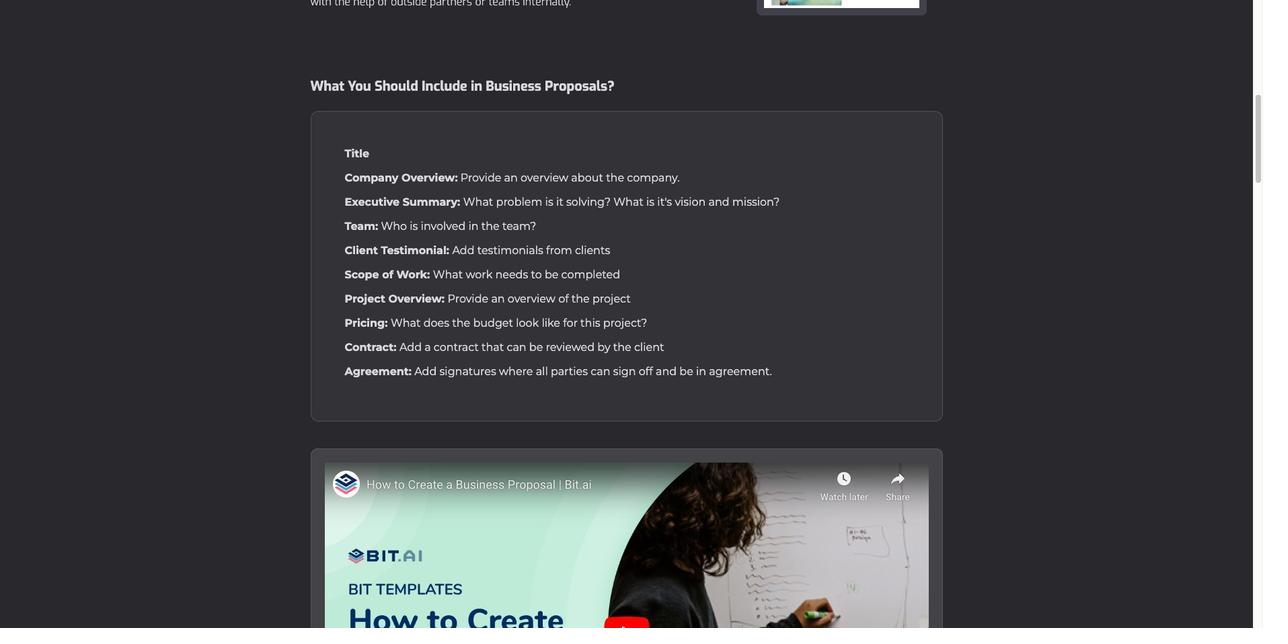 Task type: locate. For each thing, give the bounding box(es) containing it.
0 horizontal spatial be
[[529, 341, 543, 354]]

project
[[345, 293, 385, 306]]

needs
[[496, 269, 528, 282]]

company overview: provide an overview about the company.
[[345, 172, 683, 185]]

and
[[709, 196, 730, 209], [656, 366, 677, 378]]

2 vertical spatial add
[[415, 366, 437, 378]]

add left a
[[400, 341, 422, 354]]

1 horizontal spatial be
[[545, 269, 559, 282]]

work:
[[397, 269, 430, 282]]

problem
[[496, 196, 543, 209]]

the right the about
[[606, 172, 625, 185]]

overview: up summary:
[[402, 172, 458, 185]]

an up problem at the top left of page
[[504, 172, 518, 185]]

in left agreement.
[[696, 366, 707, 378]]

0 vertical spatial and
[[709, 196, 730, 209]]

add for a
[[400, 341, 422, 354]]

an up pricing: what does the budget look like for this project? at the bottom of the page
[[491, 293, 505, 306]]

overview:
[[402, 172, 458, 185], [389, 293, 445, 306]]

the
[[606, 172, 625, 185], [482, 220, 500, 233], [572, 293, 590, 306], [452, 317, 471, 330], [614, 341, 632, 354]]

the up this
[[572, 293, 590, 306]]

is right who
[[410, 220, 418, 233]]

provide for company overview:
[[461, 172, 502, 185]]

project overview: provide an overview of the project
[[345, 293, 634, 306]]

is left it's
[[647, 196, 655, 209]]

of
[[382, 269, 394, 282], [559, 293, 569, 306]]

can right that
[[507, 341, 527, 354]]

vision
[[675, 196, 706, 209]]

2 vertical spatial be
[[680, 366, 694, 378]]

2 horizontal spatial be
[[680, 366, 694, 378]]

0 vertical spatial overview:
[[402, 172, 458, 185]]

provide up problem at the top left of page
[[461, 172, 502, 185]]

and right off
[[656, 366, 677, 378]]

0 horizontal spatial of
[[382, 269, 394, 282]]

project?
[[603, 317, 648, 330]]

0 vertical spatial provide
[[461, 172, 502, 185]]

the right by
[[614, 341, 632, 354]]

0 horizontal spatial can
[[507, 341, 527, 354]]

from
[[546, 245, 573, 257]]

be
[[545, 269, 559, 282], [529, 341, 543, 354], [680, 366, 694, 378]]

overview: down work: on the left top of the page
[[389, 293, 445, 306]]

overview up look
[[508, 293, 556, 306]]

1 vertical spatial an
[[491, 293, 505, 306]]

like
[[542, 317, 561, 330]]

by
[[598, 341, 611, 354]]

is left it
[[545, 196, 554, 209]]

1 vertical spatial of
[[559, 293, 569, 306]]

in up client testimonial: add testimonials from clients
[[469, 220, 479, 233]]

of up for
[[559, 293, 569, 306]]

where
[[499, 366, 533, 378]]

mission?
[[733, 196, 780, 209]]

1 vertical spatial in
[[469, 220, 479, 233]]

scope
[[345, 269, 379, 282]]

0 vertical spatial an
[[504, 172, 518, 185]]

overview up it
[[521, 172, 569, 185]]

1 vertical spatial overview
[[508, 293, 556, 306]]

and right vision
[[709, 196, 730, 209]]

1 vertical spatial add
[[400, 341, 422, 354]]

of left work: on the left top of the page
[[382, 269, 394, 282]]

parties
[[551, 366, 588, 378]]

provide
[[461, 172, 502, 185], [448, 293, 489, 306]]

1 horizontal spatial is
[[545, 196, 554, 209]]

for
[[563, 317, 578, 330]]

it
[[556, 196, 564, 209]]

in right include
[[471, 78, 483, 96]]

signatures
[[440, 366, 496, 378]]

add up work
[[453, 245, 475, 257]]

0 vertical spatial overview
[[521, 172, 569, 185]]

0 vertical spatial can
[[507, 341, 527, 354]]

team: who is involved in the team?
[[345, 220, 537, 233]]

an for project overview:
[[491, 293, 505, 306]]

1 vertical spatial provide
[[448, 293, 489, 306]]

what left you
[[311, 78, 345, 96]]

proposals?
[[545, 78, 615, 96]]

0 horizontal spatial is
[[410, 220, 418, 233]]

add down a
[[415, 366, 437, 378]]

an
[[504, 172, 518, 185], [491, 293, 505, 306]]

pricing:
[[345, 317, 388, 330]]

be right off
[[680, 366, 694, 378]]

who
[[381, 220, 407, 233]]

include
[[422, 78, 468, 96]]

provide down work
[[448, 293, 489, 306]]

be up all
[[529, 341, 543, 354]]

budget
[[473, 317, 513, 330]]

summary:
[[403, 196, 460, 209]]

add
[[453, 245, 475, 257], [400, 341, 422, 354], [415, 366, 437, 378]]

0 vertical spatial of
[[382, 269, 394, 282]]

1 horizontal spatial can
[[591, 366, 611, 378]]

can left sign
[[591, 366, 611, 378]]

0 vertical spatial in
[[471, 78, 483, 96]]

title
[[345, 148, 369, 160]]

1 vertical spatial and
[[656, 366, 677, 378]]

what
[[311, 78, 345, 96], [464, 196, 493, 209], [614, 196, 644, 209], [433, 269, 463, 282], [391, 317, 421, 330]]

solving?
[[567, 196, 611, 209]]

in for include
[[471, 78, 483, 96]]

what left the does
[[391, 317, 421, 330]]

0 vertical spatial be
[[545, 269, 559, 282]]

2 vertical spatial in
[[696, 366, 707, 378]]

1 vertical spatial overview:
[[389, 293, 445, 306]]

can
[[507, 341, 527, 354], [591, 366, 611, 378]]

be right to
[[545, 269, 559, 282]]

to
[[531, 269, 542, 282]]

overview
[[521, 172, 569, 185], [508, 293, 556, 306]]

is
[[545, 196, 554, 209], [647, 196, 655, 209], [410, 220, 418, 233]]

it's
[[658, 196, 672, 209]]

involved
[[421, 220, 466, 233]]

in
[[471, 78, 483, 96], [469, 220, 479, 233], [696, 366, 707, 378]]

1 vertical spatial can
[[591, 366, 611, 378]]



Task type: vqa. For each thing, say whether or not it's contained in the screenshot.
the top "Reading"
no



Task type: describe. For each thing, give the bounding box(es) containing it.
overview: for company overview:
[[402, 172, 458, 185]]

in for involved
[[469, 220, 479, 233]]

sign
[[614, 366, 636, 378]]

an for company overview:
[[504, 172, 518, 185]]

contract
[[434, 341, 479, 354]]

business
[[486, 78, 542, 96]]

team:
[[345, 220, 378, 233]]

work
[[466, 269, 493, 282]]

what left work
[[433, 269, 463, 282]]

agreement: add signatures where all parties can sign off and be in agreement.
[[345, 366, 772, 378]]

overview: for project overview:
[[389, 293, 445, 306]]

what left problem at the top left of page
[[464, 196, 493, 209]]

client
[[635, 341, 664, 354]]

this
[[581, 317, 601, 330]]

agreement:
[[345, 366, 412, 378]]

scope of work: what work needs to be completed
[[345, 269, 620, 282]]

add for signatures
[[415, 366, 437, 378]]

reviewed
[[546, 341, 595, 354]]

executive
[[345, 196, 400, 209]]

contract: add a contract that can be reviewed by the client
[[345, 341, 664, 354]]

project
[[593, 293, 631, 306]]

2 horizontal spatial is
[[647, 196, 655, 209]]

a
[[425, 341, 431, 354]]

overview for about
[[521, 172, 569, 185]]

1 horizontal spatial and
[[709, 196, 730, 209]]

0 horizontal spatial and
[[656, 366, 677, 378]]

overview for of
[[508, 293, 556, 306]]

testimonial:
[[381, 245, 449, 257]]

what you should include in business proposals?
[[311, 78, 615, 96]]

the up client testimonial: add testimonials from clients
[[482, 220, 500, 233]]

clients
[[575, 245, 611, 257]]

look
[[516, 317, 539, 330]]

all
[[536, 366, 548, 378]]

company.
[[627, 172, 680, 185]]

team?
[[503, 220, 537, 233]]

contract:
[[345, 341, 397, 354]]

that
[[482, 341, 504, 354]]

pricing: what does the budget look like for this project?
[[345, 317, 648, 330]]

executive summary: what problem is it solving? what is it's vision and mission?
[[345, 196, 783, 209]]

does
[[424, 317, 450, 330]]

off
[[639, 366, 653, 378]]

the up contract
[[452, 317, 471, 330]]

provide for project overview:
[[448, 293, 489, 306]]

completed
[[562, 269, 620, 282]]

1 horizontal spatial of
[[559, 293, 569, 306]]

should
[[375, 78, 418, 96]]

company
[[345, 172, 399, 185]]

0 vertical spatial add
[[453, 245, 475, 257]]

1 vertical spatial be
[[529, 341, 543, 354]]

agreement.
[[709, 366, 772, 378]]

you
[[348, 78, 371, 96]]

testimonials
[[478, 245, 544, 257]]

what down the company.
[[614, 196, 644, 209]]

client testimonial: add testimonials from clients
[[345, 245, 611, 257]]

about
[[572, 172, 604, 185]]

client
[[345, 245, 378, 257]]



